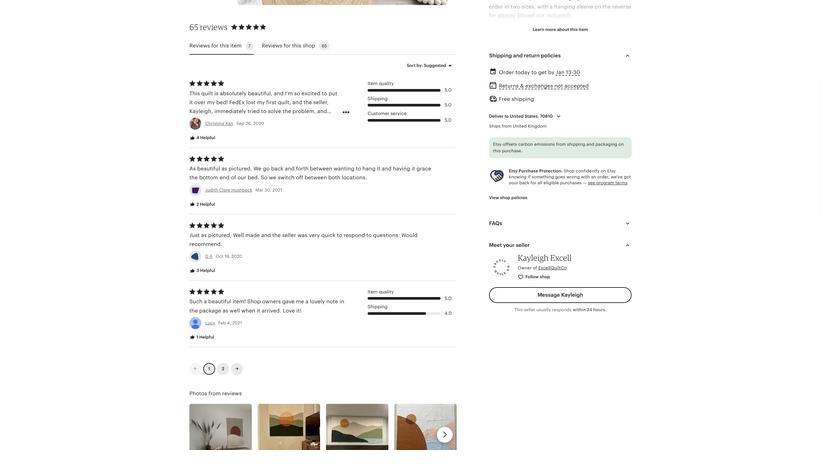 Task type: locate. For each thing, give the bounding box(es) containing it.
in inside such a beautiful item! shop owners gave me a lovely note in the package as well when it arrived. love it!
[[340, 299, 345, 305]]

2 • from the top
[[489, 166, 491, 171]]

free shipping
[[499, 96, 534, 102]]

1 horizontal spatial reviews
[[262, 43, 283, 49]]

helpful for a
[[199, 335, 214, 340]]

note right lovely
[[327, 299, 338, 305]]

0 horizontal spatial are
[[519, 219, 527, 225]]

1 vertical spatial shop
[[247, 299, 261, 305]]

customer service
[[368, 111, 407, 116]]

program
[[597, 181, 615, 186]]

package
[[199, 308, 221, 314]]

returns & exchanges not accepted
[[499, 83, 589, 89]]

1 vertical spatial &
[[232, 127, 235, 132]]

your down "knowing"
[[509, 181, 519, 186]]

kayleigh up within
[[562, 293, 584, 298]]

• inside • no two pieces are identical, please allow for slight variations in the finish.
[[489, 184, 491, 189]]

made
[[493, 148, 507, 153]]

solve
[[268, 109, 282, 114]]

0 vertical spatial as
[[222, 166, 227, 172]]

0 horizontal spatial &
[[232, 127, 235, 132]]

jan 13-30 button
[[556, 68, 581, 77]]

please down the emissions
[[545, 148, 562, 153]]

0 horizontal spatial x
[[537, 49, 540, 54]]

3 helpful
[[196, 269, 215, 274]]

note up the signed
[[563, 148, 575, 153]]

1 vertical spatial quality
[[379, 290, 394, 295]]

for inside shop confidently on etsy knowing if something goes wrong with an order, we've got your back for all eligible purchases —
[[531, 181, 537, 186]]

a right such
[[204, 299, 207, 305]]

the inside such a beautiful item! shop owners gave me a lovely note in the package as well when it arrived. love it!
[[190, 308, 198, 314]]

please inside • no two pieces are identical, please allow for slight variations in the finish.
[[566, 184, 583, 189]]

reviews down 2 link
[[222, 391, 242, 397]]

2 vertical spatial from
[[209, 391, 221, 397]]

and up products.
[[321, 118, 331, 123]]

1 vertical spatial 65
[[322, 44, 327, 49]]

from right ships
[[502, 124, 512, 129]]

0 horizontal spatial on
[[601, 169, 607, 174]]

refundable.
[[540, 219, 570, 225]]

item right about
[[579, 27, 588, 32]]

and up switch
[[285, 166, 295, 172]]

2 item from the top
[[368, 290, 378, 295]]

0 horizontal spatial note
[[327, 299, 338, 305]]

back up we
[[271, 166, 284, 172]]

and up states,
[[532, 103, 541, 108]]

item for 5.0
[[368, 81, 378, 86]]

to inside '• made to order item, please note the current processing time.'
[[508, 148, 514, 153]]

1 horizontal spatial excell
[[551, 253, 572, 263]]

and
[[514, 53, 523, 58], [274, 91, 284, 96], [293, 100, 302, 105], [532, 103, 541, 108], [318, 109, 327, 114], [321, 118, 331, 123], [587, 142, 595, 147], [537, 166, 546, 171], [285, 166, 295, 172], [382, 166, 392, 172], [261, 233, 271, 238]]

quilt down returns
[[506, 94, 519, 99]]

fedex
[[230, 100, 245, 105]]

helpful
[[200, 135, 215, 140], [200, 202, 215, 207], [200, 269, 215, 274], [199, 335, 214, 340]]

0 horizontal spatial in
[[340, 299, 345, 305]]

lovely
[[310, 299, 325, 305]]

approx
[[507, 49, 525, 54]]

1 vertical spatial back
[[520, 181, 530, 186]]

• left "made"
[[489, 148, 491, 153]]

1 vertical spatial on
[[601, 169, 607, 174]]

policies left 59
[[541, 53, 561, 58]]

and down seller,
[[318, 109, 327, 114]]

in inside • no two pieces are identical, please allow for slight variations in the finish.
[[516, 192, 521, 198]]

in down pieces
[[516, 192, 521, 198]]

this inside this quilt is absolutely beautiful, and i'm so excited to put it over my bed! fedex lost my first quilt, and the seller, kayleigh, immediately tried to solve the problem, and shortly after not being found, she made a new one and sent it out. kind & wonderful seller with great products.
[[190, 91, 200, 96]]

in right lovely
[[340, 299, 345, 305]]

as
[[190, 166, 196, 172]]

0 horizontal spatial is
[[215, 91, 219, 96]]

1 horizontal spatial kayleigh
[[562, 293, 584, 298]]

1 inside button
[[197, 335, 198, 340]]

• left the custom
[[489, 282, 491, 288]]

1 horizontal spatial on
[[619, 142, 624, 147]]

a inside this quilt is absolutely beautiful, and i'm so excited to put it over my bed! fedex lost my first quilt, and the seller, kayleigh, immediately tried to solve the problem, and shortly after not being found, she made a new one and sent it out. kind & wonderful seller with great products.
[[293, 118, 296, 123]]

0 vertical spatial beautiful
[[197, 166, 220, 172]]

the down the excited
[[304, 100, 312, 105]]

1 vertical spatial united
[[513, 124, 527, 129]]

1 horizontal spatial &
[[521, 83, 524, 89]]

this up over
[[190, 91, 200, 96]]

on
[[619, 142, 624, 147], [601, 169, 607, 174]]

policies inside button
[[512, 196, 528, 201]]

1 horizontal spatial are
[[531, 184, 539, 189]]

1 horizontal spatial 1
[[208, 367, 210, 372]]

item!
[[233, 299, 246, 305]]

shop inside button
[[501, 196, 511, 201]]

with inside shop confidently on etsy knowing if something goes wrong with an order, we've got your back for all eligible purchases —
[[581, 175, 590, 180]]

one
[[310, 118, 319, 123]]

1 horizontal spatial shop
[[564, 169, 575, 174]]

etsy up "made"
[[493, 142, 502, 147]]

0 vertical spatial 2020
[[253, 121, 264, 126]]

2 inside 2 link
[[222, 367, 225, 372]]

accepted
[[565, 83, 589, 89]]

message kayleigh button
[[489, 288, 632, 304]]

back inside shop confidently on etsy knowing if something goes wrong with an order, we've got your back for all eligible purchases —
[[520, 181, 530, 186]]

the down exchanges
[[536, 94, 544, 99]]

0 vertical spatial quilt
[[506, 94, 519, 99]]

2 horizontal spatial shop
[[540, 275, 550, 280]]

3 • from the top
[[489, 184, 491, 189]]

shipping up designer
[[512, 96, 534, 102]]

0 horizontal spatial item
[[231, 43, 242, 49]]

1 vertical spatial 2020
[[232, 254, 242, 259]]

and left 150
[[514, 53, 523, 58]]

shop inside "link"
[[540, 275, 550, 280]]

all
[[493, 219, 499, 225]]

4 • from the top
[[489, 219, 491, 225]]

when
[[242, 308, 256, 314]]

1 vertical spatial 1
[[208, 367, 210, 372]]

0 vertical spatial kayleigh
[[592, 94, 614, 99]]

helpful down judith at the left
[[200, 202, 215, 207]]

judith clare hushbeck mar 30, 2021
[[205, 188, 282, 193]]

and right the well
[[261, 233, 271, 238]]

0 horizontal spatial shop
[[247, 299, 261, 305]]

as up end
[[222, 166, 227, 172]]

with left the great
[[280, 127, 291, 132]]

shipping inside etsy offsets carbon emissions from shipping and packaging on this purchase.
[[568, 142, 586, 147]]

in for variations
[[516, 192, 521, 198]]

of up follow shop "link"
[[533, 266, 538, 271]]

26,
[[246, 121, 252, 126]]

shop inside tab list
[[303, 43, 315, 49]]

0 horizontal spatial 2021
[[232, 321, 242, 326]]

not up the kind
[[222, 118, 231, 123]]

0 horizontal spatial my
[[207, 100, 215, 105]]

as
[[222, 166, 227, 172], [201, 233, 207, 238], [223, 308, 228, 314]]

states,
[[525, 114, 539, 119]]

0 vertical spatial item
[[579, 27, 588, 32]]

0 vertical spatial shop
[[564, 169, 575, 174]]

item inside dropdown button
[[579, 27, 588, 32]]

shipping up internationally
[[568, 142, 586, 147]]

2
[[197, 202, 199, 207], [222, 367, 225, 372]]

1 horizontal spatial 2021
[[273, 188, 282, 193]]

excellquiltco
[[539, 266, 567, 271]]

sort by: suggested
[[407, 63, 447, 68]]

view shop policies button
[[485, 192, 533, 204]]

the down pieces
[[522, 192, 531, 198]]

seller left was
[[282, 233, 296, 238]]

order
[[515, 148, 529, 153]]

as inside just as pictured,  well made and the seller was very quick to respond to questions.  would recommend.
[[201, 233, 207, 238]]

0 vertical spatial are
[[531, 184, 539, 189]]

1 vertical spatial shop
[[501, 196, 511, 201]]

x right 150
[[537, 49, 540, 54]]

0 vertical spatial this
[[190, 91, 200, 96]]

0 vertical spatial on
[[619, 142, 624, 147]]

after
[[209, 118, 221, 123]]

7 • from the top
[[489, 282, 491, 288]]

kayleigh
[[592, 94, 614, 99], [518, 253, 549, 263], [562, 293, 584, 298]]

between right off
[[305, 175, 327, 181]]

1 vertical spatial this
[[515, 308, 523, 313]]

0 horizontal spatial excell
[[489, 94, 505, 99]]

not inside button
[[555, 83, 564, 89]]

new
[[298, 118, 308, 123]]

2 horizontal spatial kayleigh
[[592, 94, 614, 99]]

excell inside excell quilt co. is the creative studio of kayleigh excell, designer and maker of landscape art quilts. explore the entire collection:
[[489, 94, 505, 99]]

etsy inside shop confidently on etsy knowing if something goes wrong with an order, we've got your back for all eligible purchases —
[[608, 169, 616, 174]]

quilt down 4-
[[493, 273, 505, 279]]

pieces
[[513, 184, 529, 189]]

shop up wrong
[[564, 169, 575, 174]]

your inside shop confidently on etsy knowing if something goes wrong with an order, we've got your back for all eligible purchases —
[[509, 181, 519, 186]]

united for to
[[510, 114, 524, 119]]

questions.
[[373, 233, 400, 238]]

• inside • shipped tracked and signed internationally via courier.
[[489, 166, 491, 171]]

as up recommend.
[[201, 233, 207, 238]]

1 horizontal spatial quilt
[[506, 94, 519, 99]]

0 vertical spatial policies
[[541, 53, 561, 58]]

it left over
[[190, 100, 193, 105]]

is right quilt
[[215, 91, 219, 96]]

seller inside just as pictured,  well made and the seller was very quick to respond to questions.  would recommend.
[[282, 233, 296, 238]]

0 vertical spatial 2021
[[273, 188, 282, 193]]

0 vertical spatial note
[[563, 148, 575, 153]]

shipped
[[493, 166, 514, 171]]

6 • from the top
[[489, 273, 491, 279]]

ochre,
[[557, 67, 574, 72]]

this for this seller usually responds within 24 hours.
[[515, 308, 523, 313]]

0 horizontal spatial etsy
[[493, 142, 502, 147]]

2 5.0 from the top
[[445, 102, 452, 108]]

150
[[526, 49, 536, 54]]

0 horizontal spatial not
[[222, 118, 231, 123]]

united inside 'dropdown button'
[[510, 114, 524, 119]]

in for note
[[340, 299, 345, 305]]

and inside excell quilt co. is the creative studio of kayleigh excell, designer and maker of landscape art quilts. explore the entire collection:
[[532, 103, 541, 108]]

shop confidently on etsy knowing if something goes wrong with an order, we've got your back for all eligible purchases —
[[509, 169, 631, 186]]

the down as
[[190, 175, 198, 181]]

a
[[210, 254, 213, 259]]

0 horizontal spatial quilt
[[493, 273, 505, 279]]

• for • custom enquiry: https://www.excellquiltco.com/contact
[[489, 282, 491, 288]]

from for united
[[502, 124, 512, 129]]

1 vertical spatial in
[[340, 299, 345, 305]]

found,
[[249, 118, 265, 123]]

2 vertical spatial as
[[223, 308, 228, 314]]

white,
[[522, 67, 537, 72]]

and inside just as pictured,  well made and the seller was very quick to respond to questions.  would recommend.
[[261, 233, 271, 238]]

of left our
[[231, 175, 236, 181]]

1 quality from the top
[[379, 81, 394, 86]]

your
[[509, 181, 519, 186], [504, 243, 515, 248]]

kayleigh inside excell quilt co. is the creative studio of kayleigh excell, designer and maker of landscape art quilts. explore the entire collection:
[[592, 94, 614, 99]]

are left non-
[[519, 219, 527, 225]]

item left '7'
[[231, 43, 242, 49]]

• inside '• made to order item, please note the current processing time.'
[[489, 148, 491, 153]]

etsy up "knowing"
[[509, 169, 518, 174]]

policies inside dropdown button
[[541, 53, 561, 58]]

quilt inside excell quilt co. is the creative studio of kayleigh excell, designer and maker of landscape art quilts. explore the entire collection:
[[506, 94, 519, 99]]

2 horizontal spatial etsy
[[608, 169, 616, 174]]

so
[[294, 91, 300, 96]]

confidently
[[576, 169, 600, 174]]

1 reviews from the left
[[190, 43, 210, 49]]

my down quilt
[[207, 100, 215, 105]]

my down the beautiful,
[[257, 100, 265, 105]]

made
[[277, 118, 292, 123], [246, 233, 260, 238]]

0 horizontal spatial 1
[[197, 335, 198, 340]]

steps
[[520, 264, 534, 270]]

of up landscape
[[585, 94, 591, 99]]

follow shop
[[526, 275, 550, 280]]

1 for 1
[[208, 367, 210, 372]]

1 vertical spatial quilt
[[493, 273, 505, 279]]

off-
[[513, 67, 522, 72]]

0 horizontal spatial a
[[204, 299, 207, 305]]

2 vertical spatial kayleigh
[[562, 293, 584, 298]]

hours.
[[594, 308, 607, 313]]

this left usually
[[515, 308, 523, 313]]

enquiry:
[[514, 282, 536, 288]]

it!
[[297, 308, 302, 314]]

tab list containing reviews for this item
[[190, 38, 457, 55]]

0 vertical spatial shipping
[[512, 96, 534, 102]]

x right 59
[[570, 49, 573, 54]]

seller inside this quilt is absolutely beautiful, and i'm so excited to put it over my bed! fedex lost my first quilt, and the seller, kayleigh, immediately tried to solve the problem, and shortly after not being found, she made a new one and sent it out. kind & wonderful seller with great products.
[[264, 127, 278, 132]]

to right quick
[[337, 233, 343, 238]]

1 vertical spatial shipping
[[568, 142, 586, 147]]

0 horizontal spatial policies
[[512, 196, 528, 201]]

0 vertical spatial not
[[555, 83, 564, 89]]

2 item quality from the top
[[368, 290, 394, 295]]

• for • shipped tracked and signed internationally via courier.
[[489, 166, 491, 171]]

1 horizontal spatial please
[[566, 184, 583, 189]]

• down 'in-'
[[489, 273, 491, 279]]

item quality for 5.0
[[368, 81, 394, 86]]

we've
[[611, 175, 623, 180]]

& inside button
[[521, 83, 524, 89]]

beautiful inside as beautiful as pictured. we go back and forth between wanting to hang it and having it grace the bottom end of our bed.  so we switch off between both locations.
[[197, 166, 220, 172]]

& inside this quilt is absolutely beautiful, and i'm so excited to put it over my bed! fedex lost my first quilt, and the seller, kayleigh, immediately tried to solve the problem, and shortly after not being found, she made a new one and sent it out. kind & wonderful seller with great products.
[[232, 127, 235, 132]]

24
[[587, 308, 593, 313]]

not up creative
[[555, 83, 564, 89]]

well
[[230, 308, 240, 314]]

0 horizontal spatial reviews
[[190, 43, 210, 49]]

• quilt care: https://www.excellquiltco.com/quilt-care
[[489, 273, 627, 279]]

allow
[[584, 184, 598, 189]]

2 helpful
[[196, 202, 215, 207]]

with up —
[[581, 175, 590, 180]]

tab list
[[190, 38, 457, 55]]

seller down the she
[[264, 127, 278, 132]]

united for from
[[513, 124, 527, 129]]

2 x from the left
[[570, 49, 573, 54]]

such a beautiful item! shop owners gave me a lovely note in the package as well when it arrived. love it!
[[190, 299, 345, 314]]

• up courier.
[[489, 166, 491, 171]]

helpful right the 3
[[200, 269, 215, 274]]

two
[[502, 184, 511, 189]]

• inside • hanging directions: https://www.excellquiltco.com/blog/hang-your-quilt- in-4-simple-steps
[[489, 246, 491, 252]]

a left new
[[293, 118, 296, 123]]

on up order,
[[601, 169, 607, 174]]

1 item from the top
[[368, 81, 378, 86]]

owners
[[262, 299, 281, 305]]

1 horizontal spatial policies
[[541, 53, 561, 58]]

a right the me
[[306, 299, 309, 305]]

suggested
[[424, 63, 447, 68]]

made down solve
[[277, 118, 292, 123]]

0 horizontal spatial this
[[190, 91, 200, 96]]

0 horizontal spatial 65
[[190, 22, 198, 32]]

1 vertical spatial reviews
[[222, 391, 242, 397]]

1 vertical spatial item
[[231, 43, 242, 49]]

exchanges
[[526, 83, 553, 89]]

• left all
[[489, 219, 491, 225]]

0 vertical spatial united
[[510, 114, 524, 119]]

1 item quality from the top
[[368, 81, 394, 86]]

lucy
[[205, 321, 215, 326]]

1 horizontal spatial a
[[293, 118, 296, 123]]

shop up when
[[247, 299, 261, 305]]

quilt for care:
[[493, 273, 505, 279]]

1 horizontal spatial from
[[502, 124, 512, 129]]

united down the deliver to united states, 70810
[[513, 124, 527, 129]]

2 reviews from the left
[[262, 43, 283, 49]]

1 vertical spatial are
[[519, 219, 527, 225]]

beautiful
[[197, 166, 220, 172], [209, 299, 231, 305]]

d a link
[[205, 254, 213, 259]]

out.
[[207, 127, 217, 132]]

1 for 1 helpful
[[197, 335, 198, 340]]

& down christina xan sep 26, 2020
[[232, 127, 235, 132]]

etsy inside etsy offsets carbon emissions from shipping and packaging on this purchase.
[[493, 142, 502, 147]]

not inside this quilt is absolutely beautiful, and i'm so excited to put it over my bed! fedex lost my first quilt, and the seller, kayleigh, immediately tried to solve the problem, and shortly after not being found, she made a new one and sent it out. kind & wonderful seller with great products.
[[222, 118, 231, 123]]

sent
[[190, 127, 201, 132]]

are up finish.
[[531, 184, 539, 189]]

note inside '• made to order item, please note the current processing time.'
[[563, 148, 575, 153]]

0 vertical spatial shipping
[[489, 53, 512, 58]]

of down creative
[[560, 103, 565, 108]]

2 helpful button
[[185, 199, 220, 211]]

5 • from the top
[[489, 246, 491, 252]]

1 • from the top
[[489, 148, 491, 153]]

this for this quilt is absolutely beautiful, and i'm so excited to put it over my bed! fedex lost my first quilt, and the seller, kayleigh, immediately tried to solve the problem, and shortly after not being found, she made a new one and sent it out. kind & wonderful seller with great products.
[[190, 91, 200, 96]]

0 horizontal spatial from
[[209, 391, 221, 397]]

0 vertical spatial item quality
[[368, 81, 394, 86]]

reviews up 'reviews for this item'
[[200, 22, 228, 32]]

kayleigh up art at the right of page
[[592, 94, 614, 99]]

• hanging directions: https://www.excellquiltco.com/blog/hang-your-quilt- in-4-simple-steps
[[489, 246, 626, 270]]

seller left usually
[[524, 308, 536, 313]]

shipping
[[512, 96, 534, 102], [568, 142, 586, 147]]

the inside as beautiful as pictured. we go back and forth between wanting to hang it and having it grace the bottom end of our bed.  so we switch off between both locations.
[[190, 175, 198, 181]]

not
[[555, 83, 564, 89], [222, 118, 231, 123]]

0 vertical spatial 2
[[197, 202, 199, 207]]

as left well
[[223, 308, 228, 314]]

1 horizontal spatial item
[[579, 27, 588, 32]]

• for • quilt care: https://www.excellquiltco.com/quilt-care
[[489, 273, 491, 279]]

care:
[[507, 273, 520, 279]]

0 vertical spatial shop
[[303, 43, 315, 49]]

2020 for christina xan sep 26, 2020
[[253, 121, 264, 126]]

christina
[[205, 121, 224, 126]]

1 horizontal spatial not
[[555, 83, 564, 89]]

between up both at left
[[310, 166, 333, 172]]

the left was
[[273, 233, 281, 238]]

1 vertical spatial your
[[504, 243, 515, 248]]

made right the well
[[246, 233, 260, 238]]

quilt-
[[612, 255, 626, 261]]

1 vertical spatial as
[[201, 233, 207, 238]]

1 horizontal spatial shipping
[[568, 142, 586, 147]]

2020 right 26,
[[253, 121, 264, 126]]

it right when
[[257, 308, 260, 314]]

helpful down lucy
[[199, 335, 214, 340]]

1 vertical spatial note
[[327, 299, 338, 305]]

bed.
[[248, 175, 260, 181]]

shipping inside dropdown button
[[489, 53, 512, 58]]

0 vertical spatial made
[[277, 118, 292, 123]]

1 horizontal spatial 2020
[[253, 121, 264, 126]]

please down wrong
[[566, 184, 583, 189]]

1 x from the left
[[537, 49, 540, 54]]

59",
[[574, 49, 584, 54]]

etsy purchase protection:
[[509, 169, 563, 174]]

via
[[605, 166, 613, 171]]

0 horizontal spatial shipping
[[512, 96, 534, 102]]

2 inside "2 helpful" button
[[197, 202, 199, 207]]

on inside etsy offsets carbon emissions from shipping and packaging on this purchase.
[[619, 142, 624, 147]]

•
[[489, 148, 491, 153], [489, 166, 491, 171], [489, 184, 491, 189], [489, 219, 491, 225], [489, 246, 491, 252], [489, 273, 491, 279], [489, 282, 491, 288]]

end
[[220, 175, 230, 181]]

65 for 65 reviews
[[190, 22, 198, 32]]

0 horizontal spatial 2
[[197, 202, 199, 207]]

1 horizontal spatial x
[[570, 49, 573, 54]]

from right photos
[[209, 391, 221, 397]]

a
[[293, 118, 296, 123], [204, 299, 207, 305], [306, 299, 309, 305]]

put
[[329, 91, 338, 96]]

1 horizontal spatial made
[[277, 118, 292, 123]]

the left current
[[577, 148, 585, 153]]

4-
[[496, 264, 501, 270]]

1 horizontal spatial in
[[516, 192, 521, 198]]

of inside as beautiful as pictured. we go back and forth between wanting to hang it and having it grace the bottom end of our bed.  so we switch off between both locations.
[[231, 175, 236, 181]]

the down such
[[190, 308, 198, 314]]

this inside dropdown button
[[571, 27, 578, 32]]

returns & exchanges not accepted button
[[499, 81, 589, 91]]

to right deliver
[[505, 114, 509, 119]]

back down if
[[520, 181, 530, 186]]

to inside deliver to united states, 70810 'dropdown button'
[[505, 114, 509, 119]]

• inside '• custom enquiry: https://www.excellquiltco.com/contact'
[[489, 282, 491, 288]]

reviews down 65 reviews
[[190, 43, 210, 49]]

0 vertical spatial excell
[[489, 94, 505, 99]]

19,
[[225, 254, 230, 259]]

2 quality from the top
[[379, 290, 394, 295]]

xan
[[225, 121, 233, 126]]

from right the emissions
[[557, 142, 566, 147]]

• for • no two pieces are identical, please allow for slight variations in the finish.
[[489, 184, 491, 189]]

1 horizontal spatial with
[[581, 175, 590, 180]]

message kayleigh
[[538, 293, 584, 298]]

• left no
[[489, 184, 491, 189]]

1 vertical spatial shipping
[[368, 96, 388, 101]]

excell up excellquiltco
[[551, 253, 572, 263]]

2 horizontal spatial from
[[557, 142, 566, 147]]

item
[[368, 81, 378, 86], [368, 290, 378, 295]]

to down offsets on the right top of page
[[508, 148, 514, 153]]

2021 right 30, at the left top of the page
[[273, 188, 282, 193]]

item for 4.0
[[368, 290, 378, 295]]



Task type: describe. For each thing, give the bounding box(es) containing it.
it left out.
[[202, 127, 206, 132]]

products.
[[307, 127, 332, 132]]

photos from reviews
[[190, 391, 242, 397]]

https://www.excellquiltco.com/quilt-
[[521, 273, 615, 279]]

and left i'm
[[274, 91, 284, 96]]

and inside • shipped tracked and signed internationally via courier.
[[537, 166, 546, 171]]

as inside as beautiful as pictured. we go back and forth between wanting to hang it and having it grace the bottom end of our bed.  so we switch off between both locations.
[[222, 166, 227, 172]]

• for • all orders are non-refundable.
[[489, 219, 491, 225]]

4 helpful
[[196, 135, 215, 140]]

rust,
[[607, 67, 619, 72]]

from inside etsy offsets carbon emissions from shipping and packaging on this purchase.
[[557, 142, 566, 147]]

get
[[539, 70, 547, 75]]

your inside dropdown button
[[504, 243, 515, 248]]

bed!
[[216, 100, 228, 105]]

hushbeck
[[232, 188, 252, 193]]

to left put
[[322, 91, 328, 96]]

off
[[296, 175, 303, 181]]

shipping for 5.0
[[368, 96, 388, 101]]

deliver
[[489, 114, 504, 119]]

pictured.
[[229, 166, 252, 172]]

2 for 2
[[222, 367, 225, 372]]

learn
[[533, 27, 545, 32]]

got
[[624, 175, 631, 180]]

2020 for d a oct 19, 2020
[[232, 254, 242, 259]]

all
[[538, 181, 543, 186]]

4
[[197, 135, 199, 140]]

for inside • no two pieces are identical, please allow for slight variations in the finish.
[[599, 184, 606, 189]]

is inside excell quilt co. is the creative studio of kayleigh excell, designer and maker of landscape art quilts. explore the entire collection:
[[530, 94, 534, 99]]

non-
[[529, 219, 540, 225]]

to right respond
[[367, 233, 372, 238]]

• for • made to order item, please note the current processing time.
[[489, 148, 491, 153]]

christina xan sep 26, 2020
[[205, 121, 264, 126]]

kingdom
[[528, 124, 547, 129]]

learn more about this item button
[[528, 24, 593, 36]]

4.0
[[445, 311, 452, 316]]

was
[[298, 233, 308, 238]]

etsy for etsy offsets carbon emissions from shipping and packaging on this purchase.
[[493, 142, 502, 147]]

it right the 'hang'
[[377, 166, 381, 172]]

65 for 65
[[322, 44, 327, 49]]

emissions
[[535, 142, 555, 147]]

1 helpful button
[[185, 332, 219, 344]]

christina xan link
[[205, 121, 233, 126]]

65 reviews
[[190, 22, 228, 32]]

oct
[[216, 254, 224, 259]]

from for reviews
[[209, 391, 221, 397]]

see program terms link
[[588, 181, 628, 186]]

just
[[190, 233, 200, 238]]

1 vertical spatial 2021
[[232, 321, 242, 326]]

and inside etsy offsets carbon emissions from shipping and packaging on this purchase.
[[587, 142, 595, 147]]

made inside just as pictured,  well made and the seller was very quick to respond to questions.  would recommend.
[[246, 233, 260, 238]]

about
[[558, 27, 570, 32]]

your-
[[599, 255, 612, 261]]

within
[[573, 308, 586, 313]]

2 for 2 helpful
[[197, 202, 199, 207]]

order today to get by jan 13-30
[[499, 70, 581, 75]]

an
[[592, 175, 597, 180]]

1 link
[[203, 364, 215, 376]]

150cm,
[[541, 49, 560, 54]]

item inside tab list
[[231, 43, 242, 49]]

care
[[615, 273, 627, 279]]

3 helpful button
[[185, 265, 220, 277]]

large: approx 150 x 150cm, 59 x 59", 1.2kg.
[[489, 49, 600, 54]]

seller,
[[314, 100, 329, 105]]

current
[[586, 148, 605, 153]]

lucy link
[[205, 321, 215, 326]]

2 link
[[217, 364, 229, 376]]

owner
[[518, 266, 532, 271]]

with inside this quilt is absolutely beautiful, and i'm so excited to put it over my bed! fedex lost my first quilt, and the seller, kayleigh, immediately tried to solve the problem, and shortly after not being found, she made a new one and sent it out. kind & wonderful seller with great products.
[[280, 127, 291, 132]]

maker
[[543, 103, 559, 108]]

this inside etsy offsets carbon emissions from shipping and packaging on this purchase.
[[493, 149, 501, 154]]

the inside • no two pieces are identical, please allow for slight variations in the finish.
[[522, 192, 531, 198]]

grace
[[417, 166, 432, 172]]

tried
[[248, 109, 260, 114]]

to inside as beautiful as pictured. we go back and forth between wanting to hang it and having it grace the bottom end of our bed.  so we switch off between both locations.
[[356, 166, 361, 172]]

item quality for 4.0
[[368, 290, 394, 295]]

etsy for etsy purchase protection:
[[509, 169, 518, 174]]

and inside dropdown button
[[514, 53, 523, 58]]

kind
[[219, 127, 230, 132]]

quality for 4.0
[[379, 290, 394, 295]]

shipping for 4.0
[[368, 305, 388, 310]]

2 horizontal spatial a
[[306, 299, 309, 305]]

helpful down out.
[[200, 135, 215, 140]]

tracked
[[516, 166, 535, 171]]

sep
[[237, 121, 245, 126]]

1 5.0 from the top
[[445, 87, 452, 93]]

and down so
[[293, 100, 302, 105]]

reviews for reviews for this item
[[190, 43, 210, 49]]

13-
[[566, 70, 574, 75]]

0 vertical spatial between
[[310, 166, 333, 172]]

custom
[[493, 282, 513, 288]]

to left get
[[532, 70, 537, 75]]

light
[[575, 67, 587, 72]]

studio
[[568, 94, 584, 99]]

• for • hanging directions: https://www.excellquiltco.com/blog/hang-your-quilt- in-4-simple-steps
[[489, 246, 491, 252]]

4 5.0 from the top
[[445, 296, 452, 301]]

collection:
[[537, 112, 564, 117]]

see program terms
[[588, 181, 628, 186]]

shop for follow shop
[[540, 275, 550, 280]]

the down designer
[[510, 112, 519, 117]]

quilt for co.
[[506, 94, 519, 99]]

kayleigh inside kayleigh excell owner of excellquiltco
[[518, 253, 549, 263]]

over
[[194, 100, 206, 105]]

0 vertical spatial reviews
[[200, 22, 228, 32]]

beautiful inside such a beautiful item! shop owners gave me a lovely note in the package as well when it arrived. love it!
[[209, 299, 231, 305]]

responds
[[553, 308, 572, 313]]

shop inside shop confidently on etsy knowing if something goes wrong with an order, we've got your back for all eligible purchases —
[[564, 169, 575, 174]]

shop for view shop policies
[[501, 196, 511, 201]]

kayleigh inside 'message kayleigh' button
[[562, 293, 584, 298]]

just as pictured,  well made and the seller was very quick to respond to questions.  would recommend.
[[190, 233, 418, 247]]

of inside kayleigh excell owner of excellquiltco
[[533, 266, 538, 271]]

great
[[292, 127, 306, 132]]

learn more about this item
[[533, 27, 588, 32]]

meet your seller button
[[484, 238, 638, 254]]

item,
[[531, 148, 544, 153]]

kayleigh excell image
[[489, 255, 514, 280]]

the inside just as pictured,  well made and the seller was very quick to respond to questions.  would recommend.
[[273, 233, 281, 238]]

faqs
[[489, 221, 503, 227]]

and left having
[[382, 166, 392, 172]]

ships from united kingdom
[[489, 124, 547, 129]]

on inside shop confidently on etsy knowing if something goes wrong with an order, we've got your back for all eligible purchases —
[[601, 169, 607, 174]]

are inside • no two pieces are identical, please allow for slight variations in the finish.
[[531, 184, 539, 189]]

to right tried
[[261, 109, 267, 114]]

1 my from the left
[[207, 100, 215, 105]]

1 vertical spatial between
[[305, 175, 327, 181]]

photos
[[190, 391, 207, 397]]

pictured,
[[208, 233, 232, 238]]

the inside '• made to order item, please note the current processing time.'
[[577, 148, 585, 153]]

purchase.
[[502, 149, 523, 154]]

both
[[329, 175, 341, 181]]

finish.
[[532, 192, 548, 198]]

2 my from the left
[[257, 100, 265, 105]]

the down quilt,
[[283, 109, 291, 114]]

etsy offsets carbon emissions from shipping and packaging on this purchase.
[[493, 142, 624, 154]]

if
[[528, 175, 531, 180]]

it left grace
[[412, 166, 415, 172]]

excell inside kayleigh excell owner of excellquiltco
[[551, 253, 572, 263]]

3
[[197, 269, 199, 274]]

seller inside dropdown button
[[516, 243, 530, 248]]

back inside as beautiful as pictured. we go back and forth between wanting to hang it and having it grace the bottom end of our bed.  so we switch off between both locations.
[[271, 166, 284, 172]]

as inside such a beautiful item! shop owners gave me a lovely note in the package as well when it arrived. love it!
[[223, 308, 228, 314]]

shop inside such a beautiful item! shop owners gave me a lovely note in the package as well when it arrived. love it!
[[247, 299, 261, 305]]

identical,
[[540, 184, 564, 189]]

time.
[[519, 157, 533, 162]]

3 5.0 from the top
[[445, 118, 452, 123]]

customer
[[368, 111, 390, 116]]

terms
[[616, 181, 628, 186]]

entire
[[520, 112, 535, 117]]

switch
[[278, 175, 295, 181]]

it inside such a beautiful item! shop owners gave me a lovely note in the package as well when it arrived. love it!
[[257, 308, 260, 314]]

quilt,
[[278, 100, 291, 105]]

note inside such a beautiful item! shop owners gave me a lovely note in the package as well when it arrived. love it!
[[327, 299, 338, 305]]

please inside '• made to order item, please note the current processing time.'
[[545, 148, 562, 153]]

is inside this quilt is absolutely beautiful, and i'm so excited to put it over my bed! fedex lost my first quilt, and the seller, kayleigh, immediately tried to solve the problem, and shortly after not being found, she made a new one and sent it out. kind & wonderful seller with great products.
[[215, 91, 219, 96]]

https://www.excellquiltco.com/blog/hang-
[[489, 255, 599, 261]]

quilts.
[[603, 103, 619, 108]]

packaging
[[596, 142, 618, 147]]

peach,
[[588, 67, 606, 72]]

7
[[248, 44, 251, 49]]

we
[[254, 166, 262, 172]]

signed
[[548, 166, 565, 171]]

made inside this quilt is absolutely beautiful, and i'm so excited to put it over my bed! fedex lost my first quilt, and the seller, kayleigh, immediately tried to solve the problem, and shortly after not being found, she made a new one and sent it out. kind & wonderful seller with great products.
[[277, 118, 292, 123]]

mar
[[256, 188, 263, 193]]

reviews for reviews for this shop
[[262, 43, 283, 49]]

service
[[391, 111, 407, 116]]

helpful for as
[[200, 269, 215, 274]]

quality for 5.0
[[379, 81, 394, 86]]

helpful for beautiful
[[200, 202, 215, 207]]



Task type: vqa. For each thing, say whether or not it's contained in the screenshot.
entire
yes



